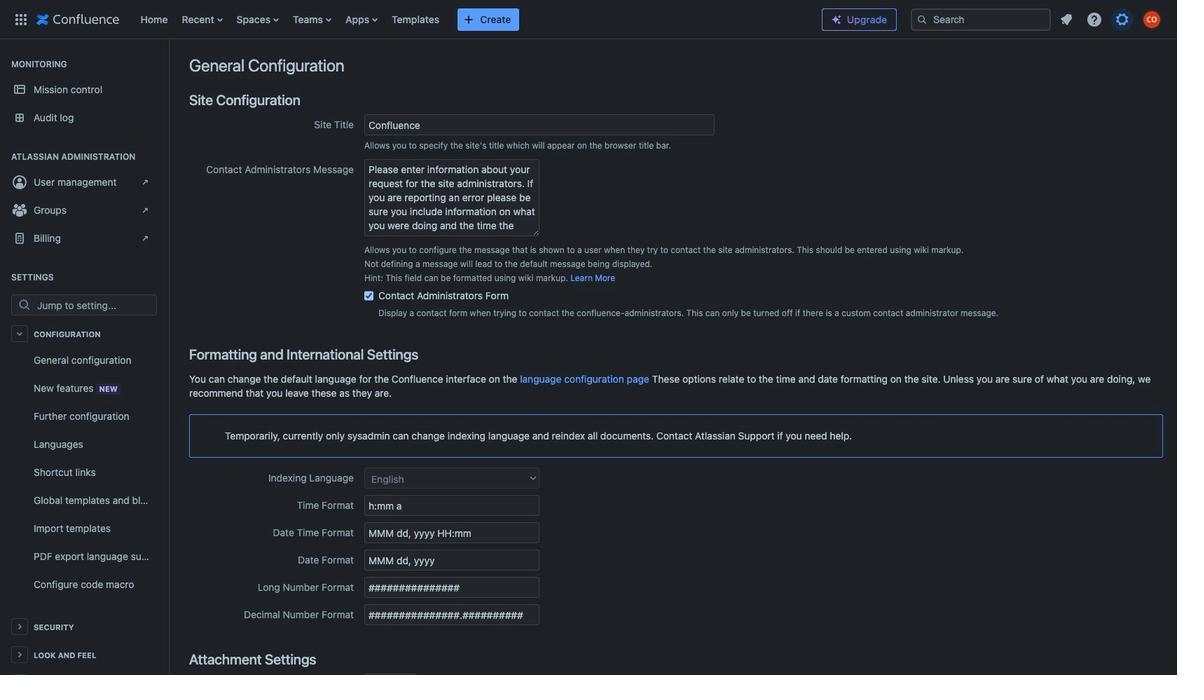 Task type: locate. For each thing, give the bounding box(es) containing it.
0 horizontal spatial list
[[134, 0, 811, 39]]

Settings Search field
[[33, 295, 156, 315]]

None checkbox
[[365, 289, 374, 303]]

None text field
[[365, 114, 715, 135], [365, 159, 540, 236], [365, 550, 540, 571], [365, 577, 540, 598], [365, 604, 540, 625], [365, 114, 715, 135], [365, 159, 540, 236], [365, 550, 540, 571], [365, 577, 540, 598], [365, 604, 540, 625]]

global element
[[8, 0, 811, 39]]

None search field
[[911, 8, 1052, 30]]

region
[[6, 346, 163, 599]]

confluence image
[[36, 11, 120, 28], [36, 11, 120, 28]]

list
[[134, 0, 811, 39], [1054, 7, 1169, 32]]

help icon image
[[1087, 11, 1103, 28]]

list for appswitcher icon
[[134, 0, 811, 39]]

appswitcher icon image
[[13, 11, 29, 28]]

banner
[[0, 0, 1178, 42]]

search image
[[917, 14, 928, 25]]

main content
[[168, 39, 1178, 53]]

1 horizontal spatial list
[[1054, 7, 1169, 32]]

None text field
[[365, 495, 540, 516], [365, 522, 540, 543], [365, 674, 417, 675], [365, 495, 540, 516], [365, 522, 540, 543], [365, 674, 417, 675]]



Task type: describe. For each thing, give the bounding box(es) containing it.
settings icon image
[[1115, 11, 1132, 28]]

premium image
[[831, 14, 843, 25]]

notification icon image
[[1059, 11, 1075, 28]]

Search field
[[911, 8, 1052, 30]]

list for premium image
[[1054, 7, 1169, 32]]

collapse sidebar image
[[153, 46, 184, 74]]



Task type: vqa. For each thing, say whether or not it's contained in the screenshot.
Global element
yes



